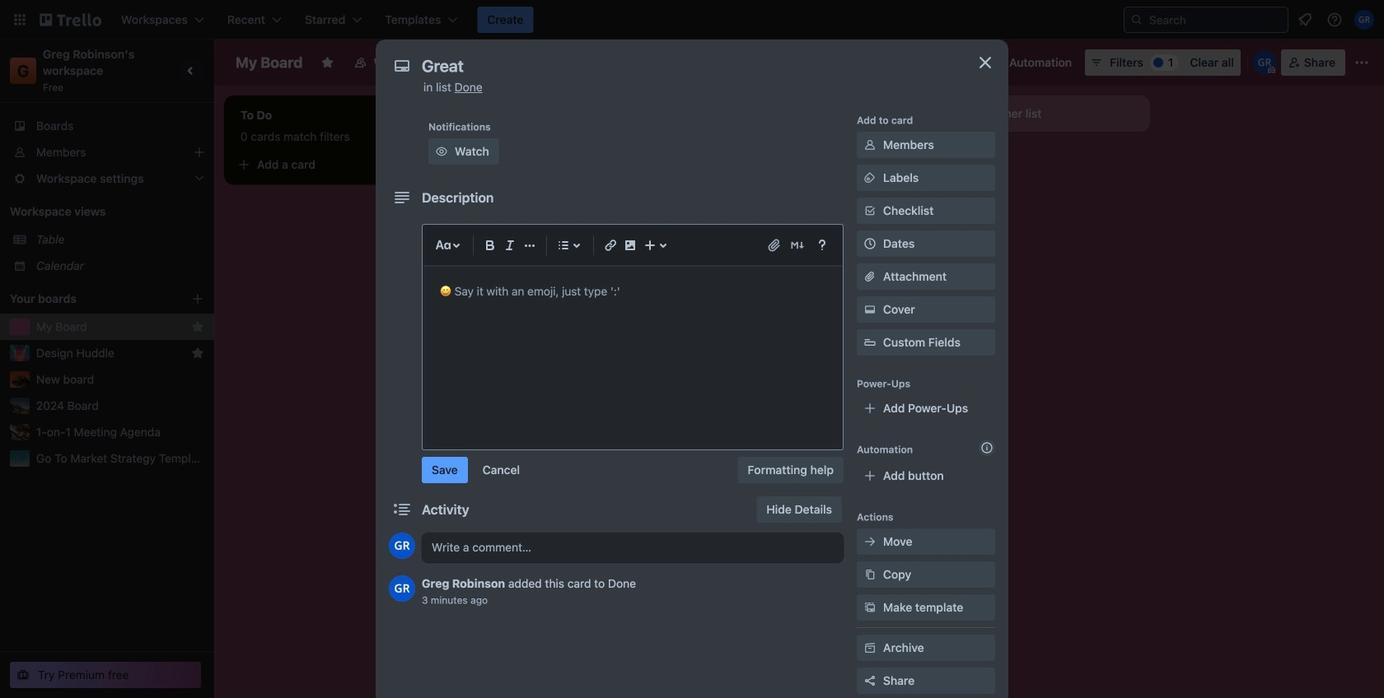 Task type: vqa. For each thing, say whether or not it's contained in the screenshot.
8,
no



Task type: locate. For each thing, give the bounding box(es) containing it.
0 vertical spatial greg robinson (gregrobinson96) image
[[1253, 51, 1276, 74]]

1 vertical spatial sm image
[[862, 567, 879, 584]]

text formatting group
[[480, 236, 540, 255]]

Main content area, start typing to enter text. text field
[[440, 282, 826, 302]]

1 vertical spatial starred icon image
[[191, 347, 204, 360]]

create from template… image
[[422, 158, 435, 171]]

bold ⌘b image
[[480, 236, 500, 255]]

open information menu image
[[1327, 12, 1343, 28]]

close dialog image
[[976, 53, 996, 73]]

your boards with 6 items element
[[10, 289, 166, 309]]

sm image
[[987, 49, 1010, 73], [862, 137, 879, 153], [434, 143, 450, 160], [862, 302, 879, 318], [862, 534, 879, 551], [862, 600, 879, 616]]

2 vertical spatial greg robinson (gregrobinson96) image
[[389, 576, 415, 602]]

Board name text field
[[227, 49, 311, 76]]

open help dialog image
[[813, 236, 832, 255]]

link ⌘k image
[[601, 236, 621, 255]]

greg robinson (gregrobinson96) image
[[1253, 51, 1276, 74], [389, 533, 415, 560], [389, 576, 415, 602]]

1 sm image from the top
[[862, 170, 879, 186]]

Write a comment text field
[[422, 533, 844, 563]]

Search field
[[1144, 8, 1288, 31]]

search image
[[1131, 13, 1144, 26]]

starred icon image
[[191, 321, 204, 334], [191, 347, 204, 360]]

2 sm image from the top
[[862, 567, 879, 584]]

show menu image
[[1354, 54, 1371, 71]]

attach and insert link image
[[766, 237, 783, 254]]

italic ⌘i image
[[500, 236, 520, 255]]

star or unstar board image
[[321, 56, 334, 69]]

0 vertical spatial starred icon image
[[191, 321, 204, 334]]

sm image
[[862, 170, 879, 186], [862, 567, 879, 584], [862, 640, 879, 657]]

0 vertical spatial sm image
[[862, 170, 879, 186]]

None text field
[[414, 51, 958, 81]]

2 vertical spatial sm image
[[862, 640, 879, 657]]



Task type: describe. For each thing, give the bounding box(es) containing it.
1 starred icon image from the top
[[191, 321, 204, 334]]

2 starred icon image from the top
[[191, 347, 204, 360]]

0 notifications image
[[1296, 10, 1315, 30]]

editor toolbar
[[430, 232, 836, 259]]

lists image
[[554, 236, 574, 255]]

edit card image
[[888, 159, 902, 172]]

text styles image
[[434, 236, 453, 255]]

image image
[[621, 236, 640, 255]]

create from template… image
[[890, 196, 903, 209]]

more formatting image
[[520, 236, 540, 255]]

view markdown image
[[790, 237, 806, 254]]

greg robinson (gregrobinson96) image
[[1355, 10, 1375, 30]]

1 vertical spatial greg robinson (gregrobinson96) image
[[389, 533, 415, 560]]

primary element
[[0, 0, 1385, 40]]

3 sm image from the top
[[862, 640, 879, 657]]

add board image
[[191, 293, 204, 306]]



